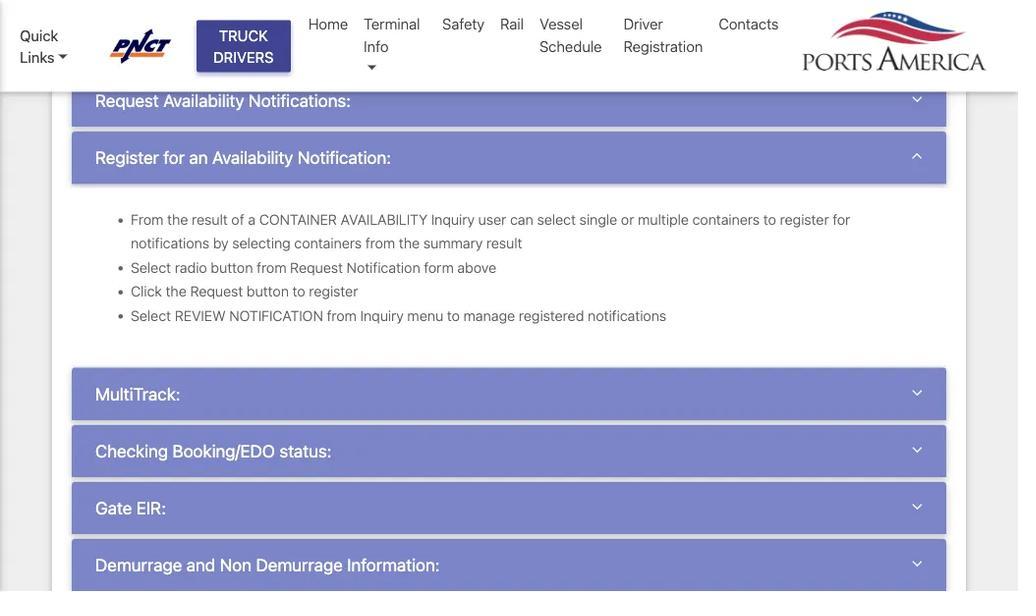 Task type: describe. For each thing, give the bounding box(es) containing it.
for inside register for an availability notification: link
[[163, 148, 185, 168]]

0 horizontal spatial from
[[257, 259, 287, 276]]

gate
[[95, 498, 132, 518]]

2 vertical spatial the
[[166, 283, 187, 300]]

menu
[[407, 307, 443, 324]]

availability inside register for an availability notification: link
[[212, 148, 293, 168]]

register
[[95, 148, 159, 168]]

notification
[[347, 259, 420, 276]]

multitrack: link
[[95, 384, 923, 405]]

container
[[176, 14, 239, 31]]

0 vertical spatial the
[[167, 211, 188, 228]]

1 demurrage from the left
[[95, 555, 182, 575]]

demurrage and non demurrage information: link
[[95, 555, 923, 576]]

booking/edo
[[173, 441, 275, 461]]

by
[[213, 235, 229, 252]]

eir:
[[136, 498, 166, 518]]

2 horizontal spatial from
[[365, 235, 395, 252]]

and
[[187, 555, 215, 575]]

radio
[[175, 259, 207, 276]]

manage
[[464, 307, 515, 324]]

summary inside "from the result of a container availability inquiry user can select single or multiple containers to register for notifications by selecting containers from the summary result select radio button from request notification form above click the request button to register select review notification from inquiry menu to manage registered notifications"
[[423, 235, 483, 252]]

home link
[[301, 5, 356, 43]]

1 vertical spatial result
[[486, 235, 522, 252]]

1 vertical spatial notifications
[[588, 307, 667, 324]]

container
[[259, 211, 337, 228]]

0 vertical spatial result
[[192, 211, 228, 228]]

rail link
[[493, 5, 532, 43]]

availability
[[243, 14, 309, 31]]

can
[[510, 211, 534, 228]]

availability inside 'request availability notifications:' link
[[163, 90, 244, 111]]

0 horizontal spatial notifications
[[131, 235, 209, 252]]

or
[[621, 211, 634, 228]]

driver registration
[[624, 15, 703, 55]]

truck drivers
[[213, 26, 274, 66]]

2 horizontal spatial request
[[290, 259, 343, 276]]

contacts link
[[711, 5, 787, 43]]

multiple
[[638, 211, 689, 228]]

driver registration link
[[616, 5, 711, 65]]

notifications:
[[249, 90, 351, 111]]

a
[[248, 211, 256, 228]]

1 horizontal spatial request
[[190, 283, 243, 300]]

click
[[131, 283, 162, 300]]

multitrack:
[[95, 384, 180, 404]]

from
[[131, 211, 164, 228]]

vessel
[[540, 15, 583, 32]]

rail
[[500, 15, 524, 32]]

1 vertical spatial the
[[399, 235, 420, 252]]

0 vertical spatial register
[[780, 211, 829, 228]]

1 select from the top
[[131, 259, 171, 276]]

selecting
[[232, 235, 291, 252]]

for inside "from the result of a container availability inquiry user can select single or multiple containers to register for notifications by selecting containers from the summary result select radio button from request notification form above click the request button to register select review notification from inquiry menu to manage registered notifications"
[[833, 211, 851, 228]]

checking booking/edo status: link
[[95, 441, 923, 462]]

gate eir: link
[[95, 498, 923, 519]]

information:
[[347, 555, 440, 575]]

availability
[[341, 211, 428, 228]]

schedule
[[540, 37, 602, 55]]

1 vertical spatial button
[[247, 283, 289, 300]]

vessel schedule
[[540, 15, 602, 55]]

notification
[[229, 307, 323, 324]]

from the result of a container availability inquiry user can select single or multiple containers to register for notifications by selecting containers from the summary result select radio button from request notification form above click the request button to register select review notification from inquiry menu to manage registered notifications
[[131, 211, 851, 324]]

single
[[580, 211, 618, 228]]

register for an availability notification:
[[95, 148, 391, 168]]

safety link
[[435, 5, 493, 43]]

0 horizontal spatial summary
[[312, 14, 372, 31]]

home
[[308, 15, 348, 32]]

user
[[478, 211, 507, 228]]

import container availability summary will appear
[[131, 14, 444, 31]]

0 horizontal spatial to
[[293, 283, 305, 300]]



Task type: vqa. For each thing, say whether or not it's contained in the screenshot.
LAST
no



Task type: locate. For each thing, give the bounding box(es) containing it.
select up click
[[131, 259, 171, 276]]

angle down image for checking booking/edo status:
[[912, 441, 923, 458]]

safety
[[442, 15, 485, 32]]

angle down image inside "demurrage and non demurrage information:" link
[[912, 555, 923, 573]]

registered
[[519, 307, 584, 324]]

1 vertical spatial from
[[257, 259, 287, 276]]

request
[[95, 90, 159, 111], [290, 259, 343, 276], [190, 283, 243, 300]]

checking
[[95, 441, 168, 461]]

angle down image for notifications:
[[912, 90, 923, 108]]

1 horizontal spatial register
[[780, 211, 829, 228]]

request availability notifications: link
[[95, 90, 923, 111]]

4 angle down image from the top
[[912, 555, 923, 573]]

0 horizontal spatial result
[[192, 211, 228, 228]]

1 vertical spatial to
[[293, 283, 305, 300]]

containers down the container
[[294, 235, 362, 252]]

terminal
[[364, 15, 420, 32]]

1 angle down image from the top
[[912, 384, 923, 401]]

truck drivers link
[[196, 20, 291, 72]]

0 vertical spatial from
[[365, 235, 395, 252]]

1 horizontal spatial demurrage
[[256, 555, 343, 575]]

notifications right registered
[[588, 307, 667, 324]]

request availability notifications:
[[95, 90, 351, 111]]

angle down image inside checking booking/edo status: link
[[912, 441, 923, 458]]

inquiry left menu in the bottom of the page
[[360, 307, 404, 324]]

1 vertical spatial containers
[[294, 235, 362, 252]]

register
[[780, 211, 829, 228], [309, 283, 358, 300]]

1 horizontal spatial summary
[[423, 235, 483, 252]]

2 angle down image from the top
[[912, 148, 923, 165]]

contacts
[[719, 15, 779, 32]]

above
[[457, 259, 496, 276]]

will
[[375, 14, 395, 31]]

2 angle down image from the top
[[912, 441, 923, 458]]

the down availability
[[399, 235, 420, 252]]

truck
[[219, 26, 268, 43]]

0 horizontal spatial for
[[163, 148, 185, 168]]

summary
[[312, 14, 372, 31], [423, 235, 483, 252]]

registration
[[624, 37, 703, 55]]

import
[[131, 14, 173, 31]]

links
[[20, 48, 55, 66]]

an
[[189, 148, 208, 168]]

0 vertical spatial availability
[[163, 90, 244, 111]]

2 horizontal spatial to
[[764, 211, 776, 228]]

1 vertical spatial request
[[290, 259, 343, 276]]

1 angle down image from the top
[[912, 90, 923, 108]]

containers right multiple
[[693, 211, 760, 228]]

1 vertical spatial summary
[[423, 235, 483, 252]]

button down by at the top left
[[211, 259, 253, 276]]

checking booking/edo status:
[[95, 441, 332, 461]]

notifications up radio
[[131, 235, 209, 252]]

vessel schedule link
[[532, 5, 616, 65]]

angle down image for an
[[912, 148, 923, 165]]

summary up form
[[423, 235, 483, 252]]

0 vertical spatial notifications
[[131, 235, 209, 252]]

0 vertical spatial select
[[131, 259, 171, 276]]

request up review
[[190, 283, 243, 300]]

1 vertical spatial select
[[131, 307, 171, 324]]

select down click
[[131, 307, 171, 324]]

1 horizontal spatial for
[[833, 211, 851, 228]]

review
[[175, 307, 226, 324]]

0 vertical spatial summary
[[312, 14, 372, 31]]

from down selecting
[[257, 259, 287, 276]]

for
[[163, 148, 185, 168], [833, 211, 851, 228]]

inquiry
[[431, 211, 475, 228], [360, 307, 404, 324]]

drivers
[[213, 48, 274, 66]]

status:
[[280, 441, 332, 461]]

angle down image inside 'multitrack:' link
[[912, 384, 923, 401]]

1 vertical spatial register
[[309, 283, 358, 300]]

from down notification on the left
[[327, 307, 357, 324]]

the right from
[[167, 211, 188, 228]]

select
[[537, 211, 576, 228]]

result
[[192, 211, 228, 228], [486, 235, 522, 252]]

0 horizontal spatial inquiry
[[360, 307, 404, 324]]

3 angle down image from the top
[[912, 498, 923, 516]]

0 horizontal spatial request
[[95, 90, 159, 111]]

result up by at the top left
[[192, 211, 228, 228]]

0 horizontal spatial register
[[309, 283, 358, 300]]

angle down image inside 'request availability notifications:' link
[[912, 90, 923, 108]]

0 vertical spatial request
[[95, 90, 159, 111]]

demurrage right non
[[256, 555, 343, 575]]

0 vertical spatial button
[[211, 259, 253, 276]]

from
[[365, 235, 395, 252], [257, 259, 287, 276], [327, 307, 357, 324]]

notification:
[[298, 148, 391, 168]]

terminal info
[[364, 15, 420, 55]]

of
[[231, 211, 244, 228]]

0 vertical spatial for
[[163, 148, 185, 168]]

the down radio
[[166, 283, 187, 300]]

1 horizontal spatial to
[[447, 307, 460, 324]]

select
[[131, 259, 171, 276], [131, 307, 171, 324]]

result down user
[[486, 235, 522, 252]]

0 vertical spatial angle down image
[[912, 384, 923, 401]]

demurrage
[[95, 555, 182, 575], [256, 555, 343, 575]]

2 vertical spatial request
[[190, 283, 243, 300]]

register for an availability notification: link
[[95, 148, 923, 168]]

0 horizontal spatial containers
[[294, 235, 362, 252]]

angle down image inside register for an availability notification: link
[[912, 148, 923, 165]]

button
[[211, 259, 253, 276], [247, 283, 289, 300]]

1 horizontal spatial result
[[486, 235, 522, 252]]

0 horizontal spatial demurrage
[[95, 555, 182, 575]]

the
[[167, 211, 188, 228], [399, 235, 420, 252], [166, 283, 187, 300]]

angle down image
[[912, 384, 923, 401], [912, 441, 923, 458]]

2 vertical spatial to
[[447, 307, 460, 324]]

availability
[[163, 90, 244, 111], [212, 148, 293, 168]]

driver
[[624, 15, 663, 32]]

1 vertical spatial for
[[833, 211, 851, 228]]

request up register
[[95, 90, 159, 111]]

form
[[424, 259, 454, 276]]

terminal info link
[[356, 5, 435, 87]]

angle down image for non
[[912, 555, 923, 573]]

demurrage down gate eir:
[[95, 555, 182, 575]]

demurrage and non demurrage information:
[[95, 555, 440, 575]]

0 vertical spatial to
[[764, 211, 776, 228]]

angle down image inside gate eir: link
[[912, 498, 923, 516]]

angle down image for multitrack:
[[912, 384, 923, 401]]

2 select from the top
[[131, 307, 171, 324]]

button up notification
[[247, 283, 289, 300]]

non
[[220, 555, 252, 575]]

gate eir:
[[95, 498, 166, 518]]

1 horizontal spatial from
[[327, 307, 357, 324]]

1 horizontal spatial notifications
[[588, 307, 667, 324]]

notifications
[[131, 235, 209, 252], [588, 307, 667, 324]]

request down the container
[[290, 259, 343, 276]]

1 horizontal spatial containers
[[693, 211, 760, 228]]

quick links link
[[20, 24, 91, 68]]

angle down image
[[912, 90, 923, 108], [912, 148, 923, 165], [912, 498, 923, 516], [912, 555, 923, 573]]

availability up an
[[163, 90, 244, 111]]

summary up info
[[312, 14, 372, 31]]

from up notification on the left
[[365, 235, 395, 252]]

1 vertical spatial angle down image
[[912, 441, 923, 458]]

availability right an
[[212, 148, 293, 168]]

quick
[[20, 26, 58, 43]]

info
[[364, 37, 389, 55]]

2 vertical spatial from
[[327, 307, 357, 324]]

inquiry left user
[[431, 211, 475, 228]]

appear
[[399, 14, 444, 31]]

1 horizontal spatial inquiry
[[431, 211, 475, 228]]

1 vertical spatial inquiry
[[360, 307, 404, 324]]

quick links
[[20, 26, 58, 66]]

containers
[[693, 211, 760, 228], [294, 235, 362, 252]]

0 vertical spatial containers
[[693, 211, 760, 228]]

0 vertical spatial inquiry
[[431, 211, 475, 228]]

1 vertical spatial availability
[[212, 148, 293, 168]]

2 demurrage from the left
[[256, 555, 343, 575]]

to
[[764, 211, 776, 228], [293, 283, 305, 300], [447, 307, 460, 324]]



